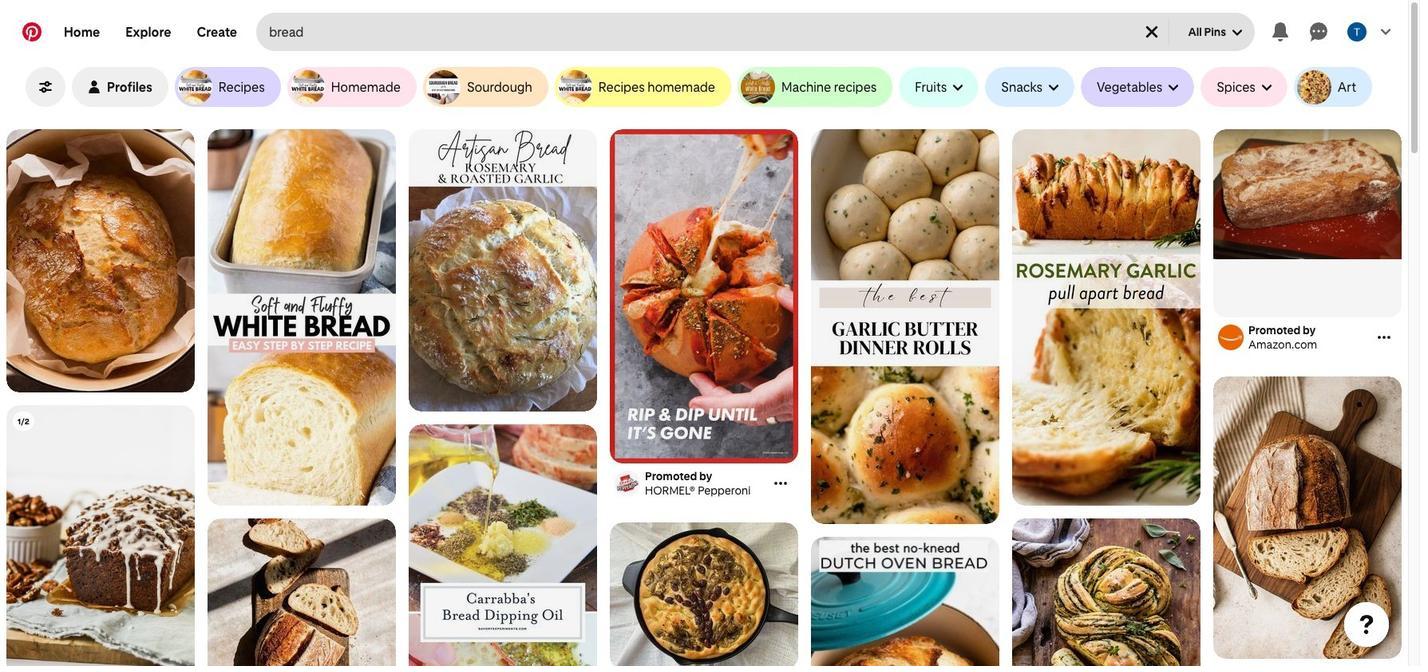 Task type: describe. For each thing, give the bounding box(es) containing it.
this contains an image of: white bread {so soft and easy to make!} | plated cravings image
[[208, 129, 396, 506]]

this contains an image of: tu b'shvat focaccia image
[[610, 523, 799, 667]]

few things are better than freshly baked bread. and eating it while it's still warm with delicious pasta or a steaming bowl of soup or stew? the best! this simple no-knead recipe builds on my basic 4-ingredient overnight artisan bread recipe. it's still super easy to make and requires only a handful of extra ingredients! | #homemadebread #rosemarybread #easybreadrecipe #rusticbread #comfortfood #noknead #overnightbread #rosemary #roastedgarlic #evoo #oliveoil #madefromscratch #artisanbread image
[[409, 129, 597, 412]]

this contains an image of: image
[[208, 519, 396, 667]]

dropdown image
[[1233, 28, 1243, 38]]

1 arrow down image from the left
[[1049, 83, 1059, 93]]

garlic bread rolls are soft and fluffy dinner rolls brushed with delicious garlic herb butter. they make a perfect side to any dish, especially for thanksgiving and the holidays! image
[[811, 129, 1000, 525]]

everybody's favorite pizza, but in tasty-pull-apart pieces. try pepperoni pizza pull apart bread for a twist on a classic. image
[[610, 129, 799, 464]]

this contains: friendship bread (pistachio) image
[[1214, 129, 1402, 260]]

this contains an image of: easy dutch oven bread (no knead bread) image
[[811, 537, 1000, 667]]

Search text field
[[269, 13, 1130, 51]]



Task type: locate. For each thing, give the bounding box(es) containing it.
this contains an image of: easy overnight sourdough bread recipe image
[[1214, 377, 1402, 660]]

1 horizontal spatial arrow down image
[[1169, 83, 1179, 93]]

tara schultz image
[[1348, 22, 1367, 42]]

arrow down image
[[954, 83, 963, 93], [1169, 83, 1179, 93]]

2 arrow down image from the left
[[1262, 83, 1272, 93]]

1 horizontal spatial arrow down image
[[1262, 83, 1272, 93]]

filter image
[[39, 81, 52, 93]]

this contains an image of: rosemary garlic pull apart bread image
[[1013, 129, 1201, 506]]

this contains an image of: world's easiest yeast bread recipe - artisan, no knead crusty bread image
[[6, 129, 195, 393]]

0 horizontal spatial arrow down image
[[1049, 83, 1059, 93]]

2 arrow down image from the left
[[1169, 83, 1179, 93]]

list
[[0, 129, 1409, 667]]

0 horizontal spatial arrow down image
[[954, 83, 963, 93]]

1 arrow down image from the left
[[954, 83, 963, 93]]

by regan jones

they're versatile -- very few baked goods can double as both a dessert or a breakfast.

they're easy -- no special equipment needed. quick breads are usually a one or two bowl (max) baking project. you don't even need to break out the hand mixer.

they're suited for gift giving too--or, you can simply save the loaf for yourself and enjoy it all week long. that's what my family has been doing since i first developed this lemon-pecan streusel bread for sunnyland farms. image
[[6, 406, 195, 667]]

this contains an image of: carrabba's olive oil bread dip image
[[409, 425, 597, 667]]

swirled garlic herb bread. - half baked harvest image
[[1013, 519, 1201, 667]]

person image
[[88, 81, 101, 93]]

arrow down image
[[1049, 83, 1059, 93], [1262, 83, 1272, 93]]



Task type: vqa. For each thing, say whether or not it's contained in the screenshot.
Swirled Garlic Herb Bread. - Half Baked Harvest IMAGE
yes



